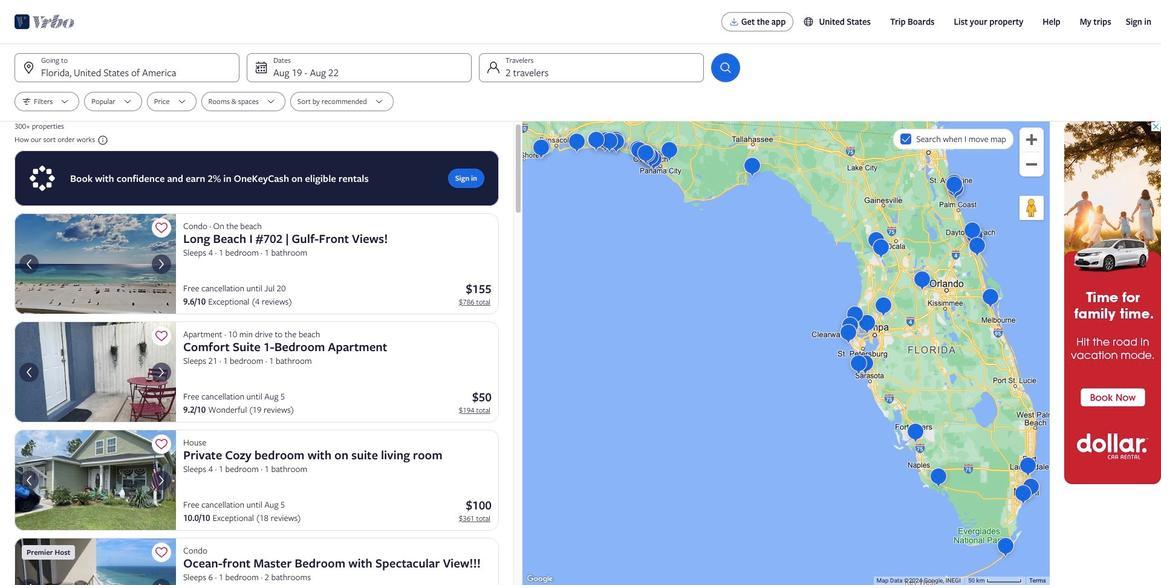 Task type: vqa. For each thing, say whether or not it's contained in the screenshot.
the rightmost Small icon
yes



Task type: describe. For each thing, give the bounding box(es) containing it.
show next image for comfort suite 1-bedroom apartment image
[[154, 365, 169, 380]]

show next image for private cozy bedroom with on suite living room image
[[154, 473, 169, 488]]

show previous image for comfort suite 1-bedroom apartment image
[[22, 365, 36, 380]]

search image
[[719, 61, 733, 75]]

google image
[[526, 574, 555, 586]]

this is what it's all about !!! image
[[15, 539, 176, 586]]

show next image for long beach i #702 | gulf-front views! image
[[154, 257, 169, 271]]

1 vertical spatial small image
[[95, 135, 108, 146]]

exterior image
[[15, 430, 176, 531]]



Task type: locate. For each thing, give the bounding box(es) containing it.
0 vertical spatial small image
[[804, 16, 819, 27]]

small image
[[804, 16, 819, 27], [95, 135, 108, 146]]

vrbo logo image
[[15, 12, 75, 31]]

1 horizontal spatial small image
[[804, 16, 819, 27]]

download the app button image
[[729, 17, 739, 27]]

show previous image for ocean-front master bedroom with spectacular view!!! image
[[22, 582, 36, 586]]

show previous image for long beach i #702 | gulf-front views! image
[[22, 257, 36, 271]]

map region
[[523, 122, 1050, 586]]

show previous image for private cozy bedroom with on suite living room image
[[22, 473, 36, 488]]

welcome to long beach resort tower ii #702 image
[[15, 214, 176, 315]]

show next image for ocean-front master bedroom with spectacular view!!! image
[[154, 582, 169, 586]]

0 horizontal spatial small image
[[95, 135, 108, 146]]

property grounds image
[[15, 322, 176, 423]]



